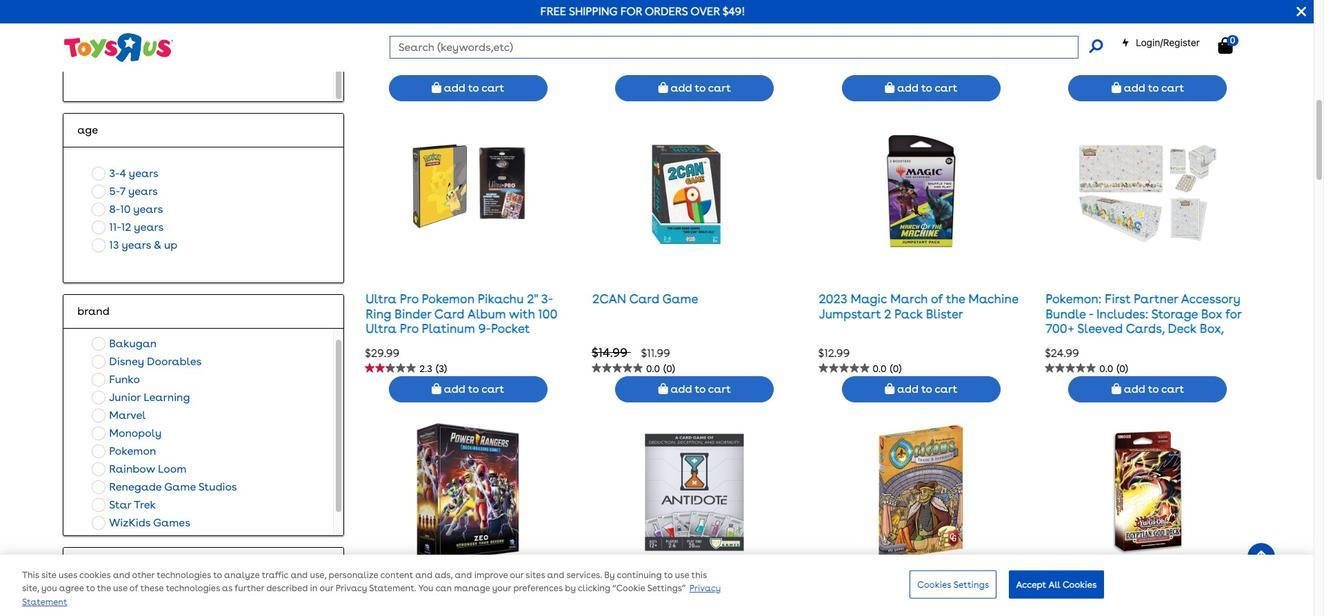 Task type: locate. For each thing, give the bounding box(es) containing it.
- right bundle
[[1089, 307, 1094, 321]]

studios
[[198, 480, 237, 494]]

card inside bellfether games antidote card game
[[751, 594, 781, 608]]

(0) for 2023 magic march of the machine jumpstart 2 pack blister
[[890, 363, 902, 374]]

shopping bag image
[[1218, 37, 1233, 54], [659, 82, 668, 93], [1112, 82, 1122, 93], [885, 384, 895, 395], [1112, 384, 1122, 395]]

pokemon inside button
[[109, 445, 156, 458]]

game down 'chest'
[[366, 19, 402, 34]]

login/register
[[1136, 37, 1200, 48]]

1 vertical spatial use
[[113, 584, 127, 595]]

trading cards
[[109, 57, 181, 70]]

privacy statement
[[22, 584, 721, 608]]

shipping
[[569, 5, 618, 18]]

2023 for 2023 yu-gi-oh egyptian god slifer structure deck
[[1046, 594, 1074, 608]]

1 horizontal spatial cards,
[[1126, 322, 1165, 336]]

box inside pokemon: elite series: arceus alcove flip deck box - ultra pro, white leatherette trading card box, stores 100 double-sleeved cards
[[692, 5, 713, 19]]

pokemon: elite series: arceus alcove flip deck box - ultra pro, white leatherette trading card box, stores 100 double-sleeved cards
[[592, 0, 781, 64]]

$24.99 down includes
[[818, 45, 853, 58]]

the down cookies
[[97, 584, 111, 595]]

years up 8-10 years
[[128, 185, 158, 198]]

games down this
[[653, 594, 694, 608]]

partner
[[1134, 292, 1178, 306]]

0 horizontal spatial games
[[153, 516, 190, 529]]

before
[[520, 609, 557, 617]]

cookies settings
[[918, 580, 989, 590]]

0 horizontal spatial (1)
[[437, 61, 446, 72]]

0 horizontal spatial trading
[[456, 5, 502, 19]]

1 vertical spatial binder,
[[819, 64, 859, 79]]

pokemon: inside pokemon: first partner accessory bundle - includes: storage box for 700+ sleeved cards, deck box, 65ct deck protector sleeves, playmat (24"x13.5"), ultra pro
[[1046, 292, 1102, 306]]

strategy games
[[109, 39, 193, 52]]

$12.99
[[818, 347, 850, 360]]

0 horizontal spatial of
[[130, 584, 138, 595]]

pokemon inside pokemon back to school coll chest tin 2023 trading card game
[[366, 0, 419, 4]]

0 horizontal spatial our
[[320, 584, 333, 595]]

silhouettes
[[862, 5, 928, 19]]

trek
[[134, 498, 156, 512]]

use
[[675, 571, 689, 581], [113, 584, 127, 595]]

our right in
[[320, 584, 333, 595]]

(1) right 5.0
[[437, 61, 446, 72]]

of up blister on the right of the page
[[931, 292, 943, 306]]

1 vertical spatial games
[[653, 594, 694, 608]]

3- up 5-
[[109, 167, 120, 180]]

star trek button
[[88, 496, 160, 514]]

card inside pokemon: elite series: arceus alcove flip deck box - ultra pro, white leatherette trading card box, stores 100 double-sleeved cards
[[751, 19, 781, 34]]

1 horizontal spatial trading
[[702, 19, 748, 34]]

0 vertical spatial our
[[510, 571, 524, 581]]

games for wizkids
[[153, 516, 190, 529]]

0 horizontal spatial privacy
[[336, 584, 367, 595]]

0 horizontal spatial cookies
[[918, 580, 952, 590]]

ultra pro: pokemon full-view pro binder, silhouettes album, includes 9 card pockets, can hold up to 360 cards, protects your pokemon cards like no other binder, for ages 6 and up link
[[819, 0, 1020, 79]]

1 horizontal spatial the
[[946, 292, 965, 306]]

& down 11-12 years
[[154, 238, 161, 251]]

up down includes
[[850, 34, 865, 49]]

clicking
[[578, 584, 610, 595]]

0 horizontal spatial sleeved
[[728, 34, 773, 49]]

1 vertical spatial technologies
[[166, 584, 220, 595]]

0 vertical spatial sleeved
[[728, 34, 773, 49]]

binder, up includes
[[819, 5, 859, 19]]

ultra inside pokemon: elite series: arceus alcove flip deck box - ultra pro, white leatherette trading card box, stores 100 double-sleeved cards
[[724, 5, 755, 19]]

None search field
[[390, 36, 1103, 59]]

1 vertical spatial up
[[952, 64, 967, 79]]

deck inside 2023 yu-gi-oh egyptian god slifer structure deck
[[1136, 609, 1165, 617]]

2 cookies from the left
[[1063, 580, 1097, 590]]

slifer
[[1046, 609, 1076, 617]]

2 privacy from the left
[[690, 584, 721, 595]]

box inside pokemon: first partner accessory bundle - includes: storage box for 700+ sleeved cards, deck box, 65ct deck protector sleeves, playmat (24"x13.5"), ultra pro
[[1201, 307, 1223, 321]]

1 cookies from the left
[[918, 580, 952, 590]]

0.0 (0) down 'protector'
[[1100, 363, 1128, 374]]

bellfether games antidote card game
[[592, 594, 781, 617]]

1 vertical spatial &
[[819, 609, 828, 617]]

1 vertical spatial the
[[97, 584, 111, 595]]

0 vertical spatial -
[[716, 5, 720, 19]]

(3) right 4.7
[[889, 61, 900, 72]]

ultra inside pokemon: first partner accessory bundle - includes: storage box for 700+ sleeved cards, deck box, 65ct deck protector sleeves, playmat (24"x13.5"), ultra pro
[[1164, 351, 1195, 366]]

disney
[[109, 355, 144, 368]]

700+
[[1046, 322, 1075, 336]]

years up 13 years & up
[[134, 220, 164, 234]]

cards, up 'protector'
[[1126, 322, 1165, 336]]

(0)
[[1117, 61, 1128, 72], [664, 363, 675, 374], [890, 363, 902, 374], [1117, 363, 1128, 374]]

toys r us image
[[63, 32, 173, 63]]

loom
[[158, 463, 187, 476]]

coll
[[511, 0, 535, 4]]

1 vertical spatial box,
[[1200, 322, 1224, 336]]

(0) down 2
[[890, 363, 902, 374]]

egyptian
[[1135, 594, 1189, 608]]

can
[[436, 584, 452, 595]]

junior learning button
[[88, 389, 194, 407]]

3- right 2"
[[541, 292, 553, 306]]

(1) right '4.0'
[[663, 61, 673, 72]]

shopping bag image down $11.99
[[659, 384, 668, 395]]

bakugan
[[109, 337, 157, 350]]

free
[[540, 5, 566, 18]]

2can card game link
[[592, 292, 698, 306]]

2 vertical spatial up
[[164, 238, 177, 251]]

0 horizontal spatial 3-
[[109, 167, 120, 180]]

trading down "$49!"
[[702, 19, 748, 34]]

series:
[[681, 0, 718, 4]]

sleeved down 'includes:'
[[1078, 322, 1123, 336]]

0 vertical spatial cards,
[[908, 34, 947, 49]]

trading inside pokemon back to school coll chest tin 2023 trading card game
[[456, 5, 502, 19]]

monopoly button
[[88, 425, 166, 443]]

and right the '6'
[[925, 64, 949, 79]]

magic
[[851, 292, 887, 306]]

1 privacy from the left
[[336, 584, 367, 595]]

deck-
[[456, 594, 490, 608]]

0 vertical spatial pokemon:
[[592, 0, 649, 4]]

1 horizontal spatial 2023
[[819, 292, 848, 306]]

for
[[621, 5, 642, 18]]

games inside wizkids games button
[[153, 516, 190, 529]]

pokemon up 'chest'
[[366, 0, 419, 4]]

bellfether
[[592, 594, 650, 608]]

0 vertical spatial $29.99
[[365, 45, 400, 58]]

and up you on the left
[[415, 571, 433, 581]]

0 link
[[1218, 35, 1247, 54]]

privacy down the personalize
[[336, 584, 367, 595]]

trading inside pokemon: elite series: arceus alcove flip deck box - ultra pro, white leatherette trading card box, stores 100 double-sleeved cards
[[702, 19, 748, 34]]

years for 8-10 years
[[133, 203, 163, 216]]

game down loom
[[164, 480, 196, 494]]

2 (1) from the left
[[663, 61, 673, 72]]

card inside ultra pro pokemon pikachu 2" 3- ring binder card album with 100 ultra pro platinum 9-pocket sheets $29.99
[[434, 307, 465, 321]]

& down capstone
[[819, 609, 828, 617]]

ultra up includes
[[819, 0, 850, 4]]

game down the bellfether
[[592, 609, 628, 617]]

1 horizontal spatial sleeved
[[1078, 322, 1123, 336]]

1 horizontal spatial pokemon:
[[1046, 292, 1102, 306]]

100 inside ultra pro pokemon pikachu 2" 3- ring binder card album with 100 ultra pro platinum 9-pocket sheets $29.99
[[538, 307, 558, 321]]

1 vertical spatial our
[[320, 584, 333, 595]]

1 vertical spatial 3-
[[541, 292, 553, 306]]

pokemon back to school coll chest tin 2023 trading card game
[[366, 0, 535, 34]]

1 horizontal spatial of
[[931, 292, 943, 306]]

pro down binder
[[400, 322, 419, 336]]

&
[[154, 238, 161, 251], [819, 609, 828, 617]]

years inside button
[[128, 185, 158, 198]]

price element
[[77, 556, 330, 573]]

cards up the '6'
[[904, 49, 940, 64]]

of inside 2023 magic march of the machine jumpstart 2 pack blister
[[931, 292, 943, 306]]

$21.99
[[592, 45, 623, 58]]

disney doorables
[[109, 355, 202, 368]]

deck up sleeves,
[[1168, 322, 1197, 336]]

deck down egyptian
[[1136, 609, 1165, 617]]

0.0 (0) for 2023 magic march of the machine jumpstart 2 pack blister
[[873, 363, 902, 374]]

1 vertical spatial of
[[130, 584, 138, 595]]

$24.99 down 700+
[[1045, 347, 1079, 360]]

years up 5-7 years
[[129, 167, 159, 180]]

games inside 'button'
[[177, 21, 213, 34]]

1 horizontal spatial use
[[675, 571, 689, 581]]

years for 3-4 years
[[129, 167, 159, 180]]

2 horizontal spatial up
[[952, 64, 967, 79]]

0 vertical spatial box
[[692, 5, 713, 19]]

2023 down back
[[424, 5, 453, 19]]

close button image
[[1297, 4, 1306, 19]]

(0) down $11.99
[[664, 363, 675, 374]]

card inside ultra pro: pokemon full-view pro binder, silhouettes album, includes 9 card pockets, can hold up to 360 cards, protects your pokemon cards like no other binder, for ages 6 and up
[[881, 19, 912, 34]]

2023 inside 2023 magic march of the machine jumpstart 2 pack blister
[[819, 292, 848, 306]]

1 vertical spatial sleeved
[[1078, 322, 1123, 336]]

0.0 (0)
[[1100, 61, 1128, 72], [646, 363, 675, 374], [873, 363, 902, 374], [1100, 363, 1128, 374]]

$24.99 for 4.7
[[818, 45, 853, 58]]

settings
[[954, 580, 989, 590]]

$24.99 right other
[[1045, 45, 1079, 58]]

2023 for 2023 magic march of the machine jumpstart 2 pack blister
[[819, 292, 848, 306]]

1 vertical spatial (3)
[[436, 363, 447, 374]]

0.0 (0) for 2can card game
[[646, 363, 675, 374]]

$29.99 down 'chest'
[[365, 45, 400, 58]]

1 cards from the left
[[592, 49, 629, 64]]

card right 2can
[[629, 292, 660, 306]]

1 horizontal spatial up
[[850, 34, 865, 49]]

0 vertical spatial up
[[850, 34, 865, 49]]

card down pro,
[[751, 19, 781, 34]]

privacy down this
[[690, 584, 721, 595]]

pokemon button
[[88, 443, 160, 460]]

trading down school
[[456, 5, 502, 19]]

sleeved inside pokemon: elite series: arceus alcove flip deck box - ultra pro, white leatherette trading card box, stores 100 double-sleeved cards
[[728, 34, 773, 49]]

0 horizontal spatial &
[[154, 238, 161, 251]]

0.0 for 2can card game
[[646, 363, 660, 374]]

- left "$49!"
[[716, 5, 720, 19]]

privacy
[[336, 584, 367, 595], [690, 584, 721, 595]]

use,
[[310, 571, 326, 581]]

games up cards
[[157, 39, 193, 52]]

2023 up slifer
[[1046, 594, 1074, 608]]

0 vertical spatial use
[[675, 571, 689, 581]]

game down power
[[366, 609, 401, 617]]

years inside 'button'
[[134, 220, 164, 234]]

your
[[819, 49, 845, 64]]

0.0 (0) down $11.99
[[646, 363, 675, 374]]

0 vertical spatial games
[[177, 21, 213, 34]]

1 vertical spatial 100
[[538, 307, 558, 321]]

card down coll
[[504, 5, 535, 19]]

use left these
[[113, 584, 127, 595]]

2023 inside 2023 yu-gi-oh egyptian god slifer structure deck
[[1046, 594, 1074, 608]]

0 horizontal spatial pokemon:
[[592, 0, 649, 4]]

1 vertical spatial 2023
[[819, 292, 848, 306]]

pokemon: first partner accessory bundle - includes: storage box for 700+ sleeved cards, deck box, 65ct deck protector sleeves, playmat (24"x13.5"), ultra pro link
[[1046, 292, 1242, 366]]

0 vertical spatial games
[[153, 516, 190, 529]]

(1) for tin
[[437, 61, 446, 72]]

years
[[129, 167, 159, 180], [128, 185, 158, 198], [133, 203, 163, 216], [134, 220, 164, 234], [122, 238, 151, 251]]

pokemon: up alcove
[[592, 0, 649, 4]]

0 vertical spatial trading
[[456, 5, 502, 19]]

renegade game studios button
[[88, 478, 241, 496]]

$29.99 inside ultra pro pokemon pikachu 2" 3- ring binder card album with 100 ultra pro platinum 9-pocket sheets $29.99
[[365, 347, 400, 360]]

of inside this site uses cookies and other technologies to analyze traffic and use, personalize content and ads, and improve our sites and services. by continuing to use this site, you agree to the use of these technologies as further described in our privacy statement. you can manage your preferences by clicking "cookie settings"
[[130, 584, 138, 595]]

1 horizontal spatial &
[[819, 609, 828, 617]]

strategy
[[109, 39, 154, 52]]

5-7 years button
[[88, 183, 162, 200]]

0 horizontal spatial the
[[97, 584, 111, 595]]

2023 yu-gi-oh egyptian god slifer structure deck image
[[1091, 424, 1205, 562]]

100 down 2"
[[538, 307, 558, 321]]

0 horizontal spatial (3)
[[436, 363, 447, 374]]

1 binder, from the top
[[819, 5, 859, 19]]

1 horizontal spatial privacy
[[690, 584, 721, 595]]

accept
[[1016, 580, 1047, 590]]

for
[[1226, 307, 1242, 321]]

(3) for 2.3 (3)
[[436, 363, 447, 374]]

games right playing
[[177, 21, 213, 34]]

pro inside pokemon: first partner accessory bundle - includes: storage box for 700+ sleeved cards, deck box, 65ct deck protector sleeves, playmat (24"x13.5"), ultra pro
[[1198, 351, 1217, 366]]

1 horizontal spatial 3-
[[541, 292, 553, 306]]

(3) for 4.7 (3)
[[889, 61, 900, 72]]

double-
[[681, 34, 728, 49]]

100
[[659, 34, 678, 49], [538, 307, 558, 321]]

0 vertical spatial (3)
[[889, 61, 900, 72]]

100 inside pokemon: elite series: arceus alcove flip deck box - ultra pro, white leatherette trading card box, stores 100 double-sleeved cards
[[659, 34, 678, 49]]

(1) for deck
[[663, 61, 673, 72]]

0 horizontal spatial up
[[164, 238, 177, 251]]

cookies settings button
[[910, 571, 997, 599]]

(0) for pokemon: first partner accessory bundle - includes: storage box for 700+ sleeved cards, deck box, 65ct deck protector sleeves, playmat (24"x13.5"), ultra pro
[[1117, 363, 1128, 374]]

1 horizontal spatial games
[[653, 594, 694, 608]]

pokemon: inside pokemon: elite series: arceus alcove flip deck box - ultra pro, white leatherette trading card box, stores 100 double-sleeved cards
[[592, 0, 649, 4]]

technologies up these
[[157, 571, 211, 581]]

0.0 (0) down 2
[[873, 363, 902, 374]]

god
[[1192, 594, 1216, 608]]

cart
[[482, 81, 504, 94], [708, 81, 731, 94], [935, 81, 958, 94], [1162, 81, 1184, 94], [482, 383, 504, 396], [708, 383, 731, 396], [935, 383, 958, 396], [1162, 383, 1184, 396]]

pokemon up silhouettes
[[879, 0, 931, 4]]

pokemon up platinum at the left of the page
[[422, 292, 475, 306]]

0 vertical spatial binder,
[[819, 5, 859, 19]]

deck inside pokemon: elite series: arceus alcove flip deck box - ultra pro, white leatherette trading card box, stores 100 double-sleeved cards
[[660, 5, 689, 19]]

years for 11-12 years
[[134, 220, 164, 234]]

cards
[[592, 49, 629, 64], [904, 49, 940, 64]]

0 horizontal spatial 2023
[[424, 5, 453, 19]]

games inside button
[[157, 39, 193, 52]]

1 horizontal spatial box,
[[1200, 322, 1224, 336]]

shopping bag image
[[432, 82, 442, 93], [885, 82, 895, 93], [432, 384, 442, 395], [659, 384, 668, 395]]

leatherette
[[630, 19, 700, 34]]

site,
[[22, 584, 39, 595]]

card up platinum at the left of the page
[[434, 307, 465, 321]]

and
[[925, 64, 949, 79], [113, 571, 130, 581], [291, 571, 308, 581], [415, 571, 433, 581], [455, 571, 472, 581], [547, 571, 564, 581]]

1 horizontal spatial box
[[1201, 307, 1223, 321]]

game
[[366, 19, 402, 34], [662, 292, 698, 306], [164, 480, 196, 494], [366, 609, 401, 617], [592, 609, 628, 617]]

games inside bellfether games antidote card game
[[653, 594, 694, 608]]

ultra down sleeves,
[[1164, 351, 1195, 366]]

pokemon:
[[592, 0, 649, 4], [1046, 292, 1102, 306]]

13
[[109, 238, 119, 251]]

0 horizontal spatial box,
[[592, 34, 616, 49]]

box,
[[592, 34, 616, 49], [1200, 322, 1224, 336]]

1 horizontal spatial -
[[1089, 307, 1094, 321]]

2 horizontal spatial 2023
[[1046, 594, 1074, 608]]

pro right view
[[993, 0, 1011, 4]]

games
[[177, 21, 213, 34], [157, 39, 193, 52]]

pro down sleeves,
[[1198, 351, 1217, 366]]

power rangers deck-building game zeo: stronger than before image
[[399, 424, 537, 562]]

card down silhouettes
[[881, 19, 912, 34]]

brand element
[[77, 303, 330, 320]]

2 vertical spatial 2023
[[1046, 594, 1074, 608]]

technologies down price element
[[166, 584, 220, 595]]

1 $29.99 from the top
[[365, 45, 400, 58]]

2 cards from the left
[[904, 49, 940, 64]]

game inside bellfether games antidote card game
[[592, 609, 628, 617]]

and left other on the left of the page
[[113, 571, 130, 581]]

up down the like
[[952, 64, 967, 79]]

shopping bag image inside 0 'link'
[[1218, 37, 1233, 54]]

0 vertical spatial box,
[[592, 34, 616, 49]]

1 horizontal spatial 100
[[659, 34, 678, 49]]

pokemon: first partner accessory bundle - includes: storage box for 700+ sleeved cards, deck box, 65ct deck protector sleeves, playmat (24"x13.5"), ultra pro image
[[1079, 122, 1217, 260]]

sleeved down "$49!"
[[728, 34, 773, 49]]

statement.
[[369, 584, 416, 595]]

0 horizontal spatial box
[[692, 5, 713, 19]]

sites
[[526, 571, 545, 581]]

0 horizontal spatial cards
[[592, 49, 629, 64]]

pokemon: up bundle
[[1046, 292, 1102, 306]]

binder, down your
[[819, 64, 859, 79]]

protects
[[950, 34, 998, 49]]

up inside button
[[164, 238, 177, 251]]

0 horizontal spatial 100
[[538, 307, 558, 321]]

use left this
[[675, 571, 689, 581]]

cards, down pockets,
[[908, 34, 947, 49]]

1 vertical spatial trading
[[702, 19, 748, 34]]

360
[[883, 34, 905, 49]]

bakugan button
[[88, 335, 161, 353]]

years up 11-12 years
[[133, 203, 163, 216]]

0 horizontal spatial use
[[113, 584, 127, 595]]

1 vertical spatial games
[[157, 39, 193, 52]]

expansion
[[879, 609, 941, 617]]

cards, inside ultra pro: pokemon full-view pro binder, silhouettes album, includes 9 card pockets, can hold up to 360 cards, protects your pokemon cards like no other binder, for ages 6 and up
[[908, 34, 947, 49]]

0 vertical spatial &
[[154, 238, 161, 251]]

(3) right 2.3 on the left of the page
[[436, 363, 447, 374]]

box down the series:
[[692, 5, 713, 19]]

1 horizontal spatial cards
[[904, 49, 940, 64]]

the inside this site uses cookies and other technologies to analyze traffic and use, personalize content and ads, and improve our sites and services. by continuing to use this site, you agree to the use of these technologies as further described in our privacy statement. you can manage your preferences by clicking "cookie settings"
[[97, 584, 111, 595]]

0 vertical spatial 3-
[[109, 167, 120, 180]]

trade
[[981, 594, 1016, 608]]

building
[[490, 594, 538, 608]]

cookies up the orleans, at the bottom of page
[[918, 580, 952, 590]]

2023 yu-gi-oh egyptian god slifer structure deck
[[1046, 594, 1216, 617]]

ultra down arceus
[[724, 5, 755, 19]]

card right antidote
[[751, 594, 781, 608]]

0.0 (0) down login/register button
[[1100, 61, 1128, 72]]

1 vertical spatial pokemon:
[[1046, 292, 1102, 306]]

1 (1) from the left
[[437, 61, 446, 72]]

view
[[961, 0, 989, 4]]

elite
[[652, 0, 678, 4]]

0 vertical spatial the
[[946, 292, 965, 306]]

1 vertical spatial box
[[1201, 307, 1223, 321]]

0 vertical spatial 2023
[[424, 5, 453, 19]]

up down 11-12 years 'button'
[[164, 238, 177, 251]]

(0) down login/register button
[[1117, 61, 1128, 72]]

2 $29.99 from the top
[[365, 347, 400, 360]]

uses
[[59, 571, 77, 581]]

of down other on the left of the page
[[130, 584, 138, 595]]

4.7
[[873, 61, 886, 72]]

0 horizontal spatial -
[[716, 5, 720, 19]]

1 horizontal spatial cookies
[[1063, 580, 1097, 590]]

(1)
[[437, 61, 446, 72], [663, 61, 673, 72]]

1 horizontal spatial (3)
[[889, 61, 900, 72]]

0 vertical spatial of
[[931, 292, 943, 306]]

the up blister on the right of the page
[[946, 292, 965, 306]]

1 horizontal spatial (1)
[[663, 61, 673, 72]]

1 vertical spatial -
[[1089, 307, 1094, 321]]

box, down the "white"
[[592, 34, 616, 49]]

ultra inside ultra pro: pokemon full-view pro binder, silhouettes album, includes 9 card pockets, can hold up to 360 cards, protects your pokemon cards like no other binder, for ages 6 and up
[[819, 0, 850, 4]]

1 vertical spatial $29.99
[[365, 347, 400, 360]]

0 horizontal spatial cards,
[[908, 34, 947, 49]]

(0) down 'protector'
[[1117, 363, 1128, 374]]

0 vertical spatial 100
[[659, 34, 678, 49]]

1 vertical spatial cards,
[[1126, 322, 1165, 336]]

box down accessory
[[1201, 307, 1223, 321]]

our left sites
[[510, 571, 524, 581]]



Task type: vqa. For each thing, say whether or not it's contained in the screenshot.


Task type: describe. For each thing, give the bounding box(es) containing it.
blister
[[926, 307, 963, 321]]

privacy inside this site uses cookies and other technologies to analyze traffic and use, personalize content and ads, and improve our sites and services. by continuing to use this site, you agree to the use of these technologies as further described in our privacy statement. you can manage your preferences by clicking "cookie settings"
[[336, 584, 367, 595]]

- inside pokemon: elite series: arceus alcove flip deck box - ultra pro, white leatherette trading card box, stores 100 double-sleeved cards
[[716, 5, 720, 19]]

pokemon inside ultra pro pokemon pikachu 2" 3- ring binder card album with 100 ultra pro platinum 9-pocket sheets $29.99
[[422, 292, 475, 306]]

statement
[[22, 598, 67, 608]]

pro inside ultra pro: pokemon full-view pro binder, silhouettes album, includes 9 card pockets, can hold up to 360 cards, protects your pokemon cards like no other binder, for ages 6 and up
[[993, 0, 1011, 4]]

card inside pokemon back to school coll chest tin 2023 trading card game
[[504, 5, 535, 19]]

album
[[468, 307, 506, 321]]

junior learning
[[109, 391, 190, 404]]

power rangers deck-building game zeo: stronger than before
[[366, 594, 557, 617]]

games for bellfether
[[653, 594, 694, 608]]

"cookie
[[613, 584, 645, 595]]

stronger
[[433, 609, 483, 617]]

game inside power rangers deck-building game zeo: stronger than before
[[366, 609, 401, 617]]

2
[[884, 307, 892, 321]]

2023 magic march of the machine jumpstart 2 pack blister link
[[819, 292, 1019, 321]]

binder
[[395, 307, 432, 321]]

march
[[890, 292, 928, 306]]

$24.99 for 0.0
[[1045, 45, 1079, 58]]

personalize
[[329, 571, 378, 581]]

$49!
[[723, 5, 745, 18]]

shopping bag image down ages at the right of the page
[[885, 82, 895, 93]]

the inside 2023 magic march of the machine jumpstart 2 pack blister
[[946, 292, 965, 306]]

8-10 years
[[109, 203, 163, 216]]

rangers
[[404, 594, 453, 608]]

- inside pokemon: first partner accessory bundle - includes: storage box for 700+ sleeved cards, deck box, 65ct deck protector sleeves, playmat (24"x13.5"), ultra pro
[[1089, 307, 1094, 321]]

$14.99
[[592, 345, 631, 360]]

2can
[[592, 292, 626, 306]]

arceus
[[721, 0, 761, 4]]

machine
[[969, 292, 1019, 306]]

2 binder, from the top
[[819, 64, 859, 79]]

2can card game image
[[626, 122, 764, 260]]

game inside button
[[164, 480, 196, 494]]

accept all cookies
[[1016, 580, 1097, 590]]

jumpstart
[[819, 307, 881, 321]]

box, inside pokemon: elite series: arceus alcove flip deck box - ultra pro, white leatherette trading card box, stores 100 double-sleeved cards
[[592, 34, 616, 49]]

with
[[509, 307, 535, 321]]

full-
[[935, 0, 961, 4]]

game inside pokemon back to school coll chest tin 2023 trading card game
[[366, 19, 402, 34]]

tin
[[403, 5, 421, 19]]

3- inside 3-4 years button
[[109, 167, 120, 180]]

sheets
[[366, 336, 405, 351]]

ultra pro: pokemon full-view pro binder, silhouettes album, includes 9 card pockets, can hold up to 360 cards, protects your pokemon cards like no other binder, for ages 6 and up
[[819, 0, 1020, 79]]

improve
[[474, 571, 508, 581]]

than
[[486, 609, 517, 617]]

game up $11.99
[[662, 292, 698, 306]]

orleans,
[[928, 594, 979, 608]]

to inside ultra pro: pokemon full-view pro binder, silhouettes album, includes 9 card pockets, can hold up to 360 cards, protects your pokemon cards like no other binder, for ages 6 and up
[[868, 34, 880, 49]]

chest
[[366, 5, 400, 19]]

11-12 years
[[109, 220, 164, 234]]

5.0
[[420, 61, 433, 72]]

Enter Keyword or Item No. search field
[[390, 36, 1079, 59]]

cards inside ultra pro: pokemon full-view pro binder, silhouettes album, includes 9 card pockets, can hold up to 360 cards, protects your pokemon cards like no other binder, for ages 6 and up
[[904, 49, 940, 64]]

and up described
[[291, 571, 308, 581]]

0.0 for 2023 magic march of the machine jumpstart 2 pack blister
[[873, 363, 887, 374]]

10
[[120, 203, 131, 216]]

0.0 for pokemon: first partner accessory bundle - includes: storage box for 700+ sleeved cards, deck box, 65ct deck protector sleeves, playmat (24"x13.5"), ultra pro
[[1100, 363, 1113, 374]]

white
[[592, 19, 627, 34]]

funko
[[109, 373, 140, 386]]

and right sites
[[547, 571, 564, 581]]

capstone
[[819, 594, 877, 608]]

pokemon: for bundle
[[1046, 292, 1102, 306]]

back
[[422, 0, 451, 4]]

& inside 'capstone games: orleans, trade & intrigue expansion strateg'
[[819, 609, 828, 617]]

shopping bag image down 2.3 (3)
[[432, 384, 442, 395]]

ultra pro pokemon pikachu 2" 3-ring binder card album with 100 ultra pro platinum 9-pocket sheets image
[[399, 122, 537, 260]]

capstone games: orleans, trade & intrigue expansion strategy board game image
[[852, 424, 991, 562]]

privacy inside privacy statement
[[690, 584, 721, 595]]

pack
[[895, 307, 923, 321]]

includes
[[819, 19, 868, 34]]

star trek
[[109, 498, 156, 512]]

& inside 13 years & up button
[[154, 238, 161, 251]]

sleeves,
[[1165, 336, 1211, 351]]

box, inside pokemon: first partner accessory bundle - includes: storage box for 700+ sleeved cards, deck box, 65ct deck protector sleeves, playmat (24"x13.5"), ultra pro
[[1200, 322, 1224, 336]]

analyze
[[224, 571, 260, 581]]

0.0 (0) for pokemon: first partner accessory bundle - includes: storage box for 700+ sleeved cards, deck box, 65ct deck protector sleeves, playmat (24"x13.5"), ultra pro
[[1100, 363, 1128, 374]]

star
[[109, 498, 131, 512]]

free shipping for orders over $49! link
[[540, 5, 745, 18]]

13 years & up
[[109, 238, 177, 251]]

pokemon up for
[[848, 49, 901, 64]]

2.3 (3)
[[420, 363, 447, 374]]

doorables
[[147, 355, 202, 368]]

2023 inside pokemon back to school coll chest tin 2023 trading card game
[[424, 5, 453, 19]]

sleeved inside pokemon: first partner accessory bundle - includes: storage box for 700+ sleeved cards, deck box, 65ct deck protector sleeves, playmat (24"x13.5"), ultra pro
[[1078, 322, 1123, 336]]

(0) for 2can card game
[[664, 363, 675, 374]]

rainbow loom
[[109, 463, 187, 476]]

login/register button
[[1122, 36, 1200, 50]]

and inside ultra pro: pokemon full-view pro binder, silhouettes album, includes 9 card pockets, can hold up to 360 cards, protects your pokemon cards like no other binder, for ages 6 and up
[[925, 64, 949, 79]]

zeo:
[[405, 609, 430, 617]]

bellfether games antidote card game link
[[592, 594, 781, 617]]

65ct
[[1046, 336, 1073, 351]]

to inside pokemon back to school coll chest tin 2023 trading card game
[[454, 0, 466, 4]]

marvel button
[[88, 407, 150, 425]]

4.7 (3)
[[873, 61, 900, 72]]

rainbow
[[109, 463, 155, 476]]

ultra pro pokemon pikachu 2" 3- ring binder card album with 100 ultra pro platinum 9-pocket sheets link
[[366, 292, 558, 351]]

1 horizontal spatial our
[[510, 571, 524, 581]]

pro up binder
[[400, 292, 419, 306]]

3- inside ultra pro pokemon pikachu 2" 3- ring binder card album with 100 ultra pro platinum 9-pocket sheets $29.99
[[541, 292, 553, 306]]

wizkids games
[[109, 516, 190, 529]]

yu-
[[1077, 594, 1097, 608]]

continuing
[[617, 571, 662, 581]]

price
[[77, 558, 103, 571]]

and up manage
[[455, 571, 472, 581]]

cards
[[151, 57, 181, 70]]

includes:
[[1097, 307, 1149, 321]]

ultra down 'ring'
[[366, 322, 397, 336]]

role-playing games
[[109, 21, 213, 34]]

playing
[[134, 21, 175, 34]]

4
[[120, 167, 126, 180]]

by
[[604, 571, 615, 581]]

pokemon: for alcove
[[592, 0, 649, 4]]

8-
[[109, 203, 120, 216]]

ultra up 'ring'
[[366, 292, 397, 306]]

power rangers deck-building game zeo: stronger than before link
[[366, 594, 557, 617]]

you
[[41, 584, 57, 595]]

cards, inside pokemon: first partner accessory bundle - includes: storage box for 700+ sleeved cards, deck box, 65ct deck protector sleeves, playmat (24"x13.5"), ultra pro
[[1126, 322, 1165, 336]]

cards inside pokemon: elite series: arceus alcove flip deck box - ultra pro, white leatherette trading card box, stores 100 double-sleeved cards
[[592, 49, 629, 64]]

years for 5-7 years
[[128, 185, 158, 198]]

(24"x13.5"),
[[1101, 351, 1161, 366]]

alcove
[[592, 5, 632, 19]]

bellfether games antidote card game image
[[626, 424, 764, 562]]

$11.99
[[641, 347, 670, 360]]

age element
[[77, 122, 330, 138]]

site
[[41, 571, 56, 581]]

2023 magic march of the machine jumpstart 2 pack blister image
[[865, 122, 978, 260]]

renegade
[[109, 480, 162, 494]]

brand
[[77, 305, 109, 318]]

2023 yu-gi-oh egyptian god slifer structure deck link
[[1046, 594, 1216, 617]]

shopping bag image down 5.0 (1)
[[432, 82, 442, 93]]

disney doorables button
[[88, 353, 206, 371]]

0 vertical spatial technologies
[[157, 571, 211, 581]]

structure
[[1079, 609, 1133, 617]]

playmat
[[1046, 351, 1098, 366]]

these
[[140, 584, 164, 595]]

pro,
[[758, 5, 779, 19]]

deck up the 'playmat'
[[1076, 336, 1105, 351]]

stores
[[619, 34, 656, 49]]

4.0
[[646, 61, 660, 72]]

storage
[[1152, 307, 1198, 321]]

described
[[266, 584, 308, 595]]

years down 11-12 years
[[122, 238, 151, 251]]

strategy games button
[[88, 37, 197, 55]]



